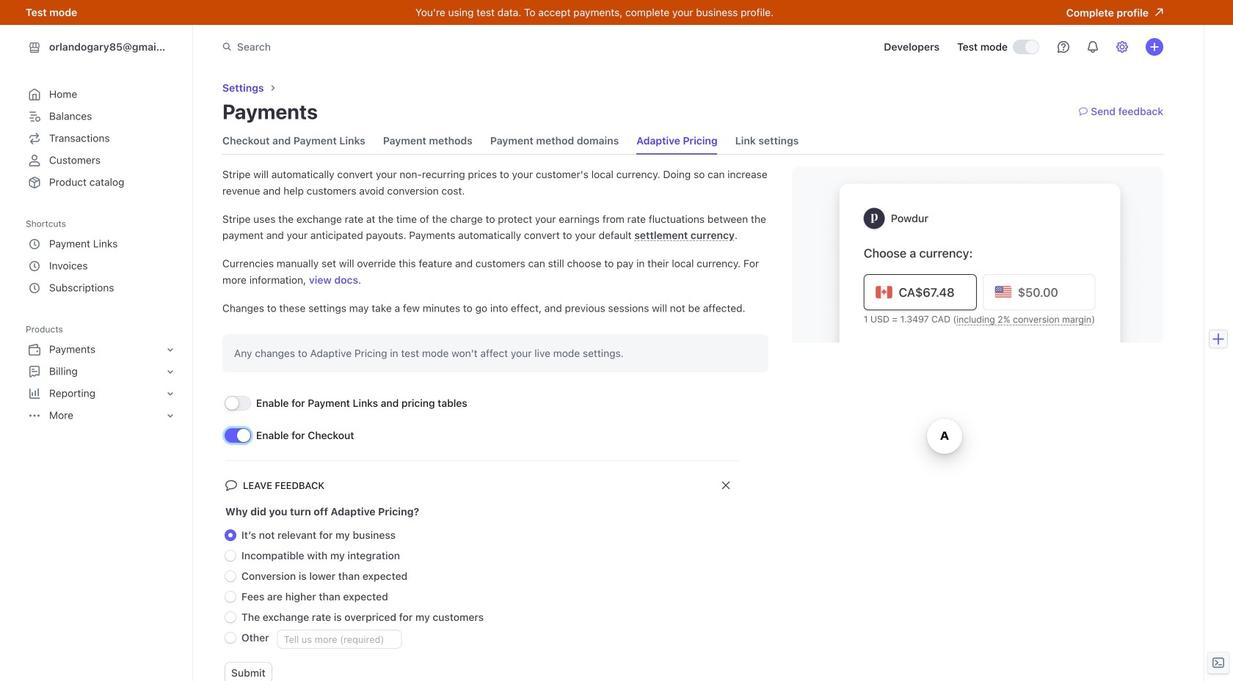 Task type: vqa. For each thing, say whether or not it's contained in the screenshot.
the Products element
yes



Task type: describe. For each thing, give the bounding box(es) containing it.
Search text field
[[214, 34, 628, 60]]

settings image
[[1116, 41, 1128, 53]]

a customer in canada views a price localized from usd to cad image
[[792, 167, 1163, 343]]

Other text text field
[[278, 631, 401, 649]]

1 products element from the top
[[26, 320, 178, 427]]



Task type: locate. For each thing, give the bounding box(es) containing it.
core navigation links element
[[26, 84, 178, 194]]

shortcuts element for 2nd 'products' element from the bottom of the page
[[26, 233, 178, 299]]

products element
[[26, 320, 178, 427], [26, 339, 178, 427]]

1 shortcuts element from the top
[[26, 214, 178, 299]]

shortcuts element
[[26, 214, 178, 299], [26, 233, 178, 299]]

None search field
[[214, 34, 628, 60]]

2 products element from the top
[[26, 339, 178, 427]]

help image
[[1058, 41, 1069, 53]]

Test mode checkbox
[[1014, 40, 1039, 54]]

tab list
[[222, 128, 799, 154]]

shortcuts element for second 'products' element from the top of the page
[[26, 214, 178, 299]]

notifications image
[[1087, 41, 1099, 53]]

2 shortcuts element from the top
[[26, 233, 178, 299]]

svg image
[[721, 481, 730, 490]]



